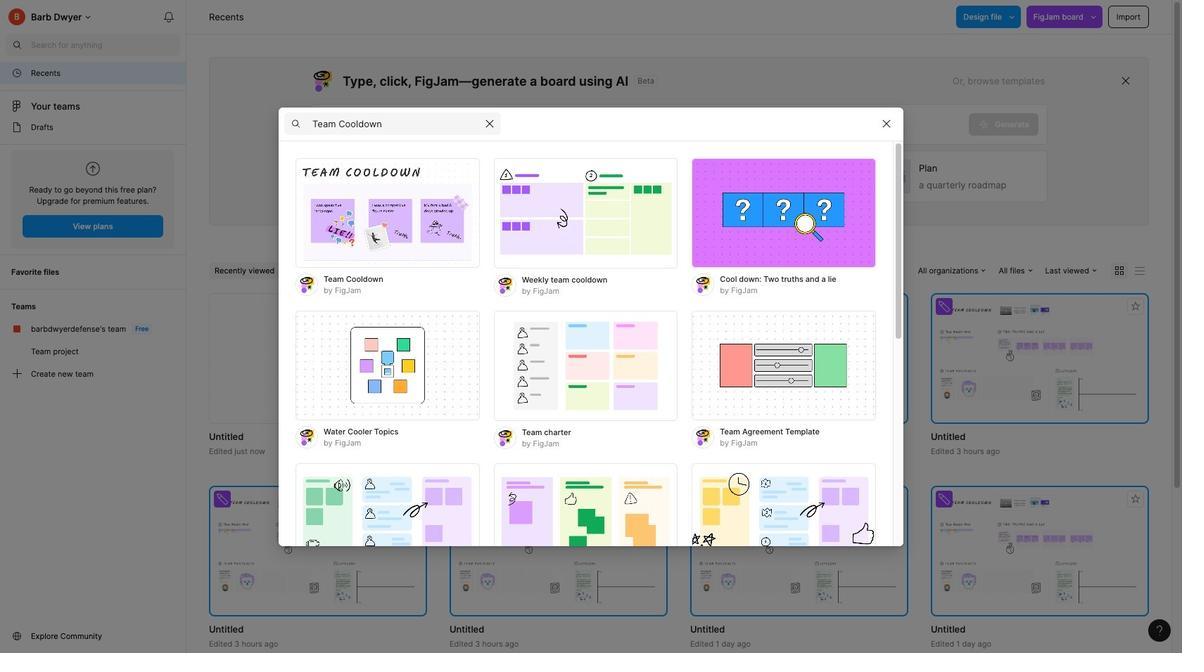 Task type: locate. For each thing, give the bounding box(es) containing it.
cool down: two truths and a lie image
[[692, 158, 876, 269]]

weekly team cooldown image
[[494, 158, 678, 269]]

team weekly image
[[296, 464, 480, 574]]

team agreement template image
[[692, 311, 876, 421]]

dialog
[[279, 107, 904, 654]]

recent 16 image
[[11, 68, 23, 79]]

Search for anything text field
[[31, 39, 180, 51]]

file thumbnail image
[[457, 302, 661, 415], [698, 302, 902, 415], [938, 302, 1142, 415], [216, 495, 420, 608], [457, 495, 661, 608], [698, 495, 902, 608], [938, 495, 1142, 608]]



Task type: describe. For each thing, give the bounding box(es) containing it.
water cooler topics image
[[296, 311, 480, 421]]

community 16 image
[[11, 631, 23, 643]]

Ex: A weekly team meeting, starting with an ice breaker field
[[311, 105, 969, 144]]

page 16 image
[[11, 122, 23, 133]]

team cooldown image
[[296, 158, 480, 269]]

Search templates text field
[[313, 115, 479, 132]]

team stand up image
[[494, 464, 678, 574]]

bell 32 image
[[158, 6, 180, 28]]

team meeting agenda image
[[692, 464, 876, 574]]

search 32 image
[[6, 34, 28, 56]]

team charter image
[[494, 311, 678, 421]]



Task type: vqa. For each thing, say whether or not it's contained in the screenshot.
Ex: A weekly team meeting, starting with an ice breaker field
yes



